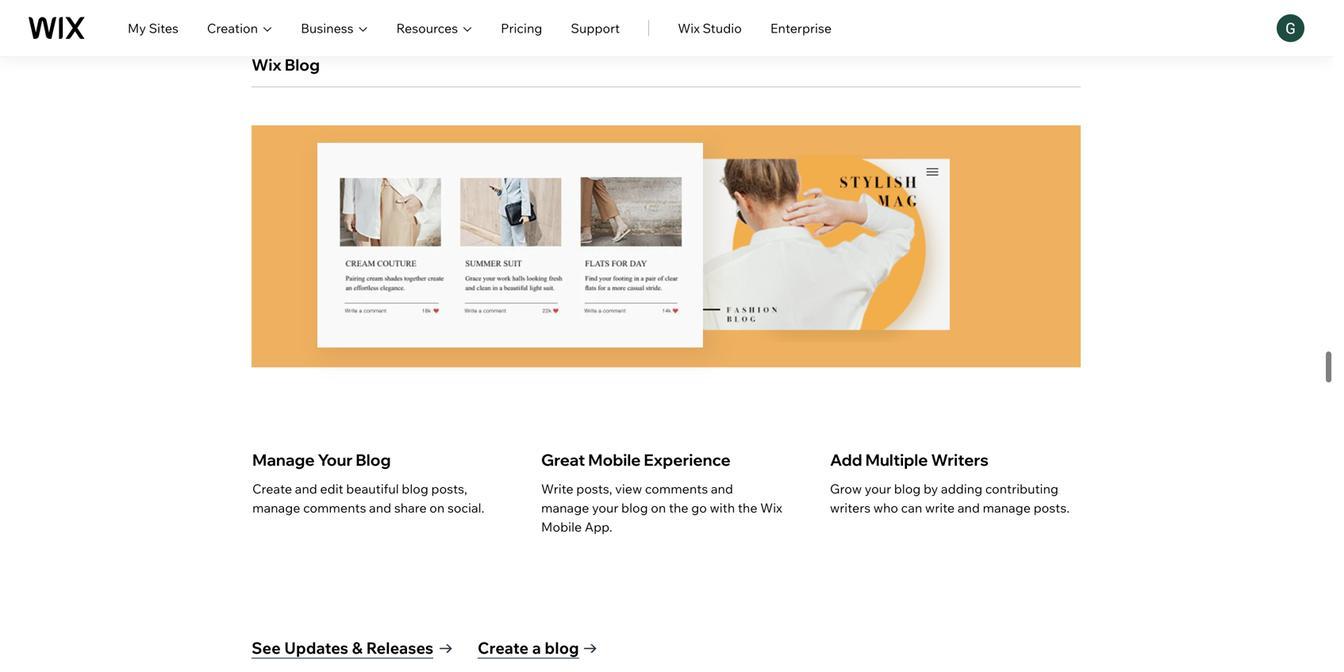 Task type: vqa. For each thing, say whether or not it's contained in the screenshot.
second View popup button from left
no



Task type: locate. For each thing, give the bounding box(es) containing it.
manage down 'manage'
[[252, 500, 300, 516]]

0 horizontal spatial comments
[[303, 500, 366, 516]]

create a blog
[[478, 638, 579, 658]]

1 posts, from the left
[[431, 481, 467, 497]]

support link
[[571, 19, 620, 38]]

wix
[[678, 20, 700, 36], [252, 55, 282, 75], [761, 500, 783, 516]]

blog
[[402, 481, 429, 497], [894, 481, 921, 497], [622, 500, 648, 516], [545, 638, 579, 658]]

with
[[710, 500, 735, 516]]

comments down edit
[[303, 500, 366, 516]]

comments up go on the bottom right of the page
[[645, 481, 708, 497]]

app.
[[585, 519, 613, 535]]

2 manage from the left
[[541, 500, 589, 516]]

manage
[[252, 500, 300, 516], [541, 500, 589, 516], [983, 500, 1031, 516]]

blog down view
[[622, 500, 648, 516]]

create inside create a blog link
[[478, 638, 529, 658]]

wix right 'with'
[[761, 500, 783, 516]]

your inside write posts, view comments and manage your blog on the go with the wix mobile app.
[[592, 500, 619, 516]]

1 horizontal spatial posts,
[[576, 481, 612, 497]]

add multiple writers
[[830, 450, 989, 470]]

0 horizontal spatial mobile
[[541, 519, 582, 535]]

on right the share
[[430, 500, 445, 516]]

0 horizontal spatial the
[[669, 500, 689, 516]]

0 vertical spatial your
[[865, 481, 891, 497]]

1 horizontal spatial your
[[865, 481, 891, 497]]

great
[[541, 450, 585, 470]]

see
[[252, 638, 281, 658]]

1 vertical spatial create
[[478, 638, 529, 658]]

and inside write posts, view comments and manage your blog on the go with the wix mobile app.
[[711, 481, 733, 497]]

and up 'with'
[[711, 481, 733, 497]]

1 vertical spatial blog
[[356, 450, 391, 470]]

list
[[252, 410, 1077, 582]]

2 vertical spatial wix
[[761, 500, 783, 516]]

your
[[865, 481, 891, 497], [592, 500, 619, 516]]

2 horizontal spatial manage
[[983, 500, 1031, 516]]

2 the from the left
[[738, 500, 758, 516]]

1 horizontal spatial wix
[[678, 20, 700, 36]]

1 horizontal spatial mobile
[[588, 450, 641, 470]]

3 manage from the left
[[983, 500, 1031, 516]]

wix for wix studio
[[678, 20, 700, 36]]

wix down creation dropdown button
[[252, 55, 282, 75]]

your up who
[[865, 481, 891, 497]]

mobile
[[588, 450, 641, 470], [541, 519, 582, 535]]

0 vertical spatial create
[[252, 481, 292, 497]]

and down adding
[[958, 500, 980, 516]]

by
[[924, 481, 938, 497]]

0 horizontal spatial blog
[[285, 55, 320, 75]]

2 posts, from the left
[[576, 481, 612, 497]]

wix studio
[[678, 20, 742, 36]]

manage down contributing
[[983, 500, 1031, 516]]

posts, inside create and edit beautiful blog posts, manage comments and share on social.
[[431, 481, 467, 497]]

your
[[318, 450, 353, 470]]

the
[[669, 500, 689, 516], [738, 500, 758, 516]]

2 on from the left
[[651, 500, 666, 516]]

on inside write posts, view comments and manage your blog on the go with the wix mobile app.
[[651, 500, 666, 516]]

grow your blog by adding contributing writers who can write and manage posts.
[[830, 481, 1070, 516]]

0 horizontal spatial wix
[[252, 55, 282, 75]]

1 vertical spatial mobile
[[541, 519, 582, 535]]

0 vertical spatial comments
[[645, 481, 708, 497]]

0 horizontal spatial posts,
[[431, 481, 467, 497]]

1 on from the left
[[430, 500, 445, 516]]

blog up the can on the right of the page
[[894, 481, 921, 497]]

&
[[352, 638, 363, 658]]

0 horizontal spatial on
[[430, 500, 445, 516]]

business button
[[301, 19, 368, 38]]

1 vertical spatial your
[[592, 500, 619, 516]]

0 horizontal spatial manage
[[252, 500, 300, 516]]

pricing link
[[501, 19, 542, 38]]

comments
[[645, 481, 708, 497], [303, 500, 366, 516]]

1 vertical spatial comments
[[303, 500, 366, 516]]

blog inside grow your blog by adding contributing writers who can write and manage posts.
[[894, 481, 921, 497]]

resources button
[[397, 19, 472, 38]]

on left go on the bottom right of the page
[[651, 500, 666, 516]]

experience
[[644, 450, 731, 470]]

blog inside write posts, view comments and manage your blog on the go with the wix mobile app.
[[622, 500, 648, 516]]

manage your blog
[[252, 450, 391, 470]]

writers
[[931, 450, 989, 470]]

1 horizontal spatial blog
[[356, 450, 391, 470]]

mobile up view
[[588, 450, 641, 470]]

0 horizontal spatial create
[[252, 481, 292, 497]]

blog inside create and edit beautiful blog posts, manage comments and share on social.
[[402, 481, 429, 497]]

create
[[252, 481, 292, 497], [478, 638, 529, 658]]

posts,
[[431, 481, 467, 497], [576, 481, 612, 497]]

manage inside grow your blog by adding contributing writers who can write and manage posts.
[[983, 500, 1031, 516]]

create left a
[[478, 638, 529, 658]]

can
[[901, 500, 923, 516]]

0 vertical spatial wix
[[678, 20, 700, 36]]

blog down business
[[285, 55, 320, 75]]

manage down write
[[541, 500, 589, 516]]

write posts, view comments and manage your blog on the go with the wix mobile app.
[[541, 481, 783, 535]]

on
[[430, 500, 445, 516], [651, 500, 666, 516]]

1 horizontal spatial comments
[[645, 481, 708, 497]]

the left go on the bottom right of the page
[[669, 500, 689, 516]]

view
[[615, 481, 642, 497]]

1 horizontal spatial the
[[738, 500, 758, 516]]

a
[[532, 638, 541, 658]]

posts, up social.
[[431, 481, 467, 497]]

1 vertical spatial wix
[[252, 55, 282, 75]]

1 the from the left
[[669, 500, 689, 516]]

the right 'with'
[[738, 500, 758, 516]]

0 vertical spatial mobile
[[588, 450, 641, 470]]

wix studio link
[[678, 19, 742, 38]]

2 horizontal spatial wix
[[761, 500, 783, 516]]

social.
[[448, 500, 485, 516]]

create down 'manage'
[[252, 481, 292, 497]]

wix inside wix studio link
[[678, 20, 700, 36]]

blog up the share
[[402, 481, 429, 497]]

and
[[295, 481, 317, 497], [711, 481, 733, 497], [369, 500, 392, 516], [958, 500, 980, 516]]

posts, left view
[[576, 481, 612, 497]]

creation button
[[207, 19, 272, 38]]

manage
[[252, 450, 315, 470]]

your up app. in the left of the page
[[592, 500, 619, 516]]

blog
[[285, 55, 320, 75], [356, 450, 391, 470]]

women's fashion blog, stylish mag image
[[318, 143, 703, 348], [668, 155, 950, 342], [260, 158, 545, 364]]

1 horizontal spatial on
[[651, 500, 666, 516]]

wix inside write posts, view comments and manage your blog on the go with the wix mobile app.
[[761, 500, 783, 516]]

wix left studio
[[678, 20, 700, 36]]

1 manage from the left
[[252, 500, 300, 516]]

create inside create and edit beautiful blog posts, manage comments and share on social.
[[252, 481, 292, 497]]

1 horizontal spatial create
[[478, 638, 529, 658]]

1 horizontal spatial manage
[[541, 500, 589, 516]]

blog up beautiful
[[356, 450, 391, 470]]

share
[[394, 500, 427, 516]]

0 horizontal spatial your
[[592, 500, 619, 516]]

mobile left app. in the left of the page
[[541, 519, 582, 535]]



Task type: describe. For each thing, give the bounding box(es) containing it.
create for create a blog
[[478, 638, 529, 658]]

business
[[301, 20, 354, 36]]

my sites
[[128, 20, 179, 36]]

and inside grow your blog by adding contributing writers who can write and manage posts.
[[958, 500, 980, 516]]

list containing manage your blog
[[252, 410, 1077, 582]]

contributing
[[986, 481, 1059, 497]]

beautiful
[[346, 481, 399, 497]]

comments inside create and edit beautiful blog posts, manage comments and share on social.
[[303, 500, 366, 516]]

on inside create and edit beautiful blog posts, manage comments and share on social.
[[430, 500, 445, 516]]

go
[[692, 500, 707, 516]]

create for create and edit beautiful blog posts, manage comments and share on social.
[[252, 481, 292, 497]]

edit
[[320, 481, 343, 497]]

mobile inside write posts, view comments and manage your blog on the go with the wix mobile app.
[[541, 519, 582, 535]]

add
[[830, 450, 863, 470]]

releases
[[366, 638, 434, 658]]

see updates & releases
[[252, 638, 434, 658]]

enterprise
[[771, 20, 832, 36]]

who
[[874, 500, 899, 516]]

wix blog
[[252, 55, 320, 75]]

pricing
[[501, 20, 542, 36]]

updates
[[284, 638, 348, 658]]

sites
[[149, 20, 179, 36]]

wix for wix blog
[[252, 55, 282, 75]]

resources
[[397, 20, 458, 36]]

and down beautiful
[[369, 500, 392, 516]]

blog right a
[[545, 638, 579, 658]]

creation
[[207, 20, 258, 36]]

posts.
[[1034, 500, 1070, 516]]

enterprise link
[[771, 19, 832, 38]]

and left edit
[[295, 481, 317, 497]]

studio
[[703, 20, 742, 36]]

writers
[[830, 500, 871, 516]]

manage inside create and edit beautiful blog posts, manage comments and share on social.
[[252, 500, 300, 516]]

grow
[[830, 481, 862, 497]]

see updates & releases link
[[252, 637, 452, 660]]

support
[[571, 20, 620, 36]]

multiple
[[866, 450, 928, 470]]

my
[[128, 20, 146, 36]]

0 vertical spatial blog
[[285, 55, 320, 75]]

create and edit beautiful blog posts, manage comments and share on social.
[[252, 481, 485, 516]]

create a blog link
[[478, 637, 597, 660]]

your inside grow your blog by adding contributing writers who can write and manage posts.
[[865, 481, 891, 497]]

my sites link
[[128, 19, 179, 38]]

manage inside write posts, view comments and manage your blog on the go with the wix mobile app.
[[541, 500, 589, 516]]

adding
[[941, 481, 983, 497]]

write
[[541, 481, 574, 497]]

posts, inside write posts, view comments and manage your blog on the go with the wix mobile app.
[[576, 481, 612, 497]]

comments inside write posts, view comments and manage your blog on the go with the wix mobile app.
[[645, 481, 708, 497]]

great mobile experience
[[541, 450, 731, 470]]

write
[[925, 500, 955, 516]]

profile image image
[[1277, 14, 1305, 42]]



